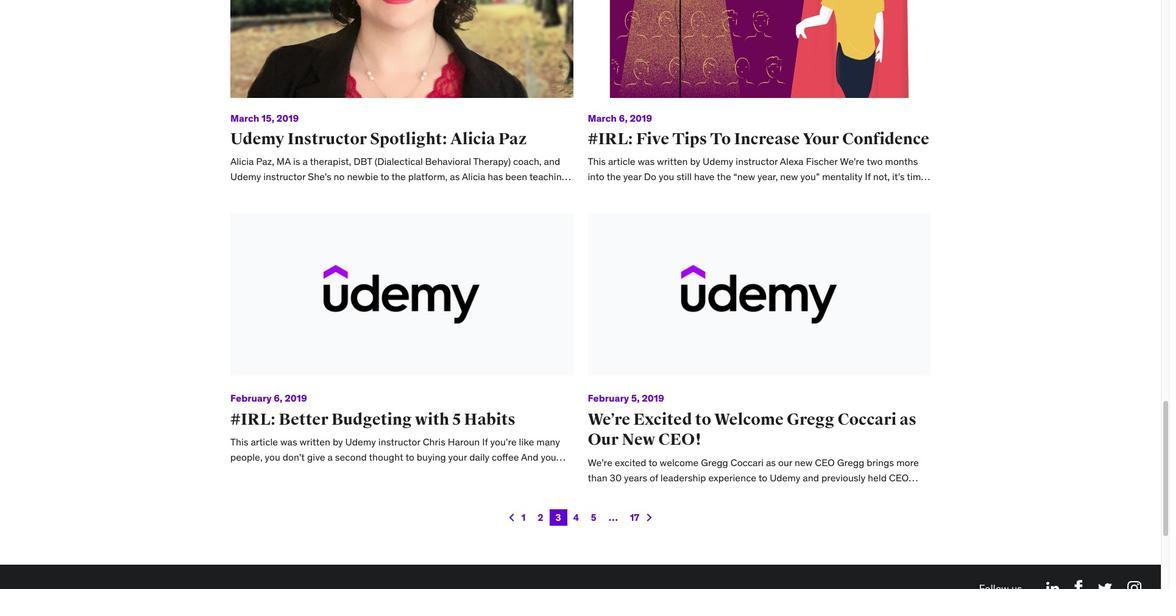 Task type: describe. For each thing, give the bounding box(es) containing it.
new
[[780, 171, 798, 183]]

behavioral
[[425, 156, 471, 168]]

udemy instructor spotlight: alicia paz link
[[230, 129, 527, 149]]

have
[[694, 171, 715, 183]]

still
[[677, 171, 692, 183]]

providing
[[403, 185, 444, 198]]

february for #irl: better budgeting with 5 habits
[[230, 393, 272, 405]]

#irl: better budgeting with 5 habits
[[230, 410, 516, 430]]

is
[[293, 156, 300, 168]]

tips
[[672, 129, 707, 149]]

since
[[277, 185, 300, 198]]

6, for five
[[619, 112, 628, 124]]

coping
[[260, 200, 290, 213]]

0 horizontal spatial you
[[602, 185, 618, 198]]

therapist,
[[310, 156, 351, 168]]

march 6, 2019
[[588, 112, 652, 124]]

has
[[488, 171, 503, 183]]

2019 for five
[[630, 112, 652, 124]]

alexa
[[780, 156, 804, 168]]

your
[[803, 129, 839, 149]]

finishing
[[379, 200, 416, 213]]

confidence
[[768, 185, 816, 198]]

"new
[[733, 171, 755, 183]]

coccari
[[838, 410, 897, 430]]

to up be
[[620, 185, 629, 198]]

5,
[[631, 393, 640, 405]]

0 vertical spatial 5
[[452, 410, 461, 430]]

your
[[712, 200, 730, 213]]

habits
[[464, 410, 516, 430]]

was
[[638, 156, 655, 168]]

1 horizontal spatial you
[[659, 171, 674, 183]]

0 horizontal spatial as
[[366, 200, 376, 213]]

fuel
[[656, 200, 672, 213]]

5 inside 'link'
[[591, 513, 596, 524]]

the down (dialectical
[[391, 171, 406, 183]]

0 vertical spatial mentality
[[822, 171, 863, 183]]

our
[[588, 430, 619, 451]]

0 vertical spatial alicia
[[450, 129, 495, 149]]

last
[[836, 200, 851, 213]]

into
[[588, 171, 604, 183]]

paz
[[498, 129, 527, 149]]

build
[[687, 185, 708, 198]]

year
[[623, 171, 642, 183]]

this
[[774, 200, 790, 213]]

it's
[[892, 171, 905, 183]]

going
[[588, 200, 612, 213]]

…
[[609, 513, 618, 524]]

the down article
[[607, 171, 621, 183]]

new
[[622, 430, 655, 451]]

4
[[573, 513, 579, 524]]

to up finishing
[[392, 185, 401, 198]]

so
[[340, 200, 350, 213]]

by
[[690, 156, 700, 168]]

this
[[588, 156, 606, 168]]

because
[[840, 185, 877, 198]]

ma
[[277, 156, 291, 168]]

instructor inside this article was written by udemy instructor alexa fischer we're two months into the year do you still have the "new year, new you" mentality if not, it's time for you to learn how to build unshakeable confidence why because that's going to be the fuel to make your i-can-do-this mentality last here are...
[[736, 156, 778, 168]]

udemy down 'march 15, 2019'
[[230, 129, 284, 149]]

confidence
[[842, 129, 929, 149]]

how
[[655, 185, 673, 198]]

on
[[230, 185, 241, 198]]

make
[[686, 200, 709, 213]]

2019 for excited
[[642, 393, 664, 405]]

2019 for instructor
[[276, 112, 299, 124]]

2019 for better
[[285, 393, 307, 405]]

excited
[[633, 410, 692, 430]]

5 link
[[585, 510, 603, 527]]

15,
[[261, 112, 274, 124]]

are...
[[877, 200, 898, 213]]

coach,
[[513, 156, 542, 168]]

march for udemy instructor spotlight: alicia paz
[[230, 112, 259, 124]]

udemy inside this article was written by udemy instructor alexa fischer we're two months into the year do you still have the "new year, new you" mentality if not, it's time for you to learn how to build unshakeable confidence why because that's going to be the fuel to make your i-can-do-this mentality last here are...
[[703, 156, 733, 168]]

to down still
[[675, 185, 684, 198]]

2013
[[302, 185, 323, 198]]

dedication
[[344, 185, 390, 198]]

alicia paz, ma is a therapist, dbt (dialectical behavioral therapy) coach, and udemy instructor she's no newbie to the platform, as alicia has been teaching on udemy since 2013 her dedication to providing students access to mental health coping skills goes so far as finishing the script for her second udemy...
[[230, 156, 567, 213]]

udemy instructor spotlight: alicia paz
[[230, 129, 527, 149]]

twitter button image
[[1098, 584, 1113, 590]]

year,
[[758, 171, 778, 183]]

the down the providing
[[418, 200, 432, 213]]

to
[[710, 129, 731, 149]]

instructor
[[287, 129, 367, 149]]

why
[[818, 185, 837, 198]]

(dialectical
[[375, 156, 423, 168]]

#irl: five tips to increase your confidence
[[588, 129, 929, 149]]

that's
[[879, 185, 904, 198]]

with
[[415, 410, 449, 430]]

3
[[556, 513, 561, 524]]

we're inside we're excited to welcome gregg coccari as our new ceo!
[[588, 410, 630, 430]]

we're excited to welcome gregg coccari as our new ceo!
[[588, 410, 916, 451]]

increase
[[734, 129, 800, 149]]

6, for better
[[274, 393, 283, 405]]



Task type: locate. For each thing, give the bounding box(es) containing it.
0 horizontal spatial 6,
[[274, 393, 283, 405]]

you up going
[[602, 185, 618, 198]]

1 vertical spatial instructor
[[263, 171, 305, 183]]

ceo!
[[658, 430, 702, 451]]

0 vertical spatial as
[[450, 171, 460, 183]]

we're
[[840, 156, 865, 168], [588, 410, 630, 430]]

teaching
[[529, 171, 567, 183]]

be
[[626, 200, 637, 213]]

for down students
[[461, 200, 473, 213]]

for inside this article was written by udemy instructor alexa fischer we're two months into the year do you still have the "new year, new you" mentality if not, it's time for you to learn how to build unshakeable confidence why because that's going to be the fuel to make your i-can-do-this mentality last here are...
[[588, 185, 600, 198]]

1 horizontal spatial february
[[588, 393, 629, 405]]

0 vertical spatial we're
[[840, 156, 865, 168]]

5
[[452, 410, 461, 430], [591, 513, 596, 524]]

for
[[588, 185, 600, 198], [461, 200, 473, 213]]

better
[[279, 410, 328, 430]]

17 link
[[624, 510, 646, 527]]

unshakeable
[[710, 185, 765, 198]]

udemy up health
[[244, 185, 274, 198]]

alicia up therapy)
[[450, 129, 495, 149]]

to down been on the left top of the page
[[519, 185, 528, 198]]

five
[[636, 129, 669, 149]]

alicia up students
[[462, 171, 485, 183]]

to left be
[[615, 200, 623, 213]]

#irl: for #irl: five tips to increase your confidence
[[588, 129, 633, 149]]

#irl:
[[588, 129, 633, 149], [230, 410, 276, 430]]

udemy...
[[526, 200, 564, 213]]

students
[[446, 185, 484, 198]]

1 horizontal spatial we're
[[840, 156, 865, 168]]

1 link
[[515, 510, 532, 527]]

far
[[352, 200, 364, 213]]

0 horizontal spatial march
[[230, 112, 259, 124]]

instructor up year, at the top right of the page
[[736, 156, 778, 168]]

we're excited to welcome gregg coccari as our new ceo! link
[[588, 410, 916, 451]]

mentality up why
[[822, 171, 863, 183]]

we're up our
[[588, 410, 630, 430]]

her
[[326, 185, 342, 198]]

2 vertical spatial as
[[900, 410, 916, 430]]

the right be
[[639, 200, 653, 213]]

0 horizontal spatial 5
[[452, 410, 461, 430]]

march left 15,
[[230, 112, 259, 124]]

0 horizontal spatial for
[[461, 200, 473, 213]]

1 horizontal spatial march
[[588, 112, 617, 124]]

here
[[854, 200, 875, 213]]

february for we're excited to welcome gregg coccari as our new ceo!
[[588, 393, 629, 405]]

to inside we're excited to welcome gregg coccari as our new ceo!
[[695, 410, 711, 430]]

1 vertical spatial you
[[602, 185, 618, 198]]

script
[[434, 200, 459, 213]]

0 horizontal spatial february
[[230, 393, 272, 405]]

udemy up have
[[703, 156, 733, 168]]

march up the this
[[588, 112, 617, 124]]

6, up better on the bottom
[[274, 393, 283, 405]]

to
[[380, 171, 389, 183], [392, 185, 401, 198], [519, 185, 528, 198], [620, 185, 629, 198], [675, 185, 684, 198], [615, 200, 623, 213], [674, 200, 683, 213], [695, 410, 711, 430]]

1 horizontal spatial as
[[450, 171, 460, 183]]

6,
[[619, 112, 628, 124], [274, 393, 283, 405]]

and
[[544, 156, 560, 168]]

paz,
[[256, 156, 274, 168]]

2019
[[276, 112, 299, 124], [630, 112, 652, 124], [285, 393, 307, 405], [642, 393, 664, 405]]

udemy
[[230, 129, 284, 149], [703, 156, 733, 168], [230, 171, 261, 183], [244, 185, 274, 198]]

2019 right 15,
[[276, 112, 299, 124]]

for down the into
[[588, 185, 600, 198]]

1 vertical spatial 6,
[[274, 393, 283, 405]]

1 horizontal spatial 5
[[591, 513, 596, 524]]

udemy up on
[[230, 171, 261, 183]]

to down (dialectical
[[380, 171, 389, 183]]

alicia
[[450, 129, 495, 149], [230, 156, 254, 168], [462, 171, 485, 183]]

2019 up five
[[630, 112, 652, 124]]

march
[[230, 112, 259, 124], [588, 112, 617, 124]]

as inside we're excited to welcome gregg coccari as our new ceo!
[[900, 410, 916, 430]]

2 march from the left
[[588, 112, 617, 124]]

1 vertical spatial for
[[461, 200, 473, 213]]

march 15, 2019
[[230, 112, 299, 124]]

17
[[630, 513, 639, 524]]

mentality
[[822, 171, 863, 183], [793, 200, 833, 213]]

0 horizontal spatial we're
[[588, 410, 630, 430]]

a
[[303, 156, 308, 168]]

2 vertical spatial alicia
[[462, 171, 485, 183]]

can-
[[740, 200, 759, 213]]

you
[[659, 171, 674, 183], [602, 185, 618, 198]]

february 6, 2019
[[230, 393, 307, 405]]

her
[[476, 200, 490, 213]]

4 link
[[567, 510, 585, 527]]

article
[[608, 156, 635, 168]]

5 right 4
[[591, 513, 596, 524]]

2019 right 5,
[[642, 393, 664, 405]]

spotlight:
[[370, 129, 447, 149]]

as down behavioral
[[450, 171, 460, 183]]

#irl: down the march 6, 2019
[[588, 129, 633, 149]]

1 horizontal spatial #irl:
[[588, 129, 633, 149]]

1 vertical spatial as
[[366, 200, 376, 213]]

no
[[334, 171, 345, 183]]

as right coccari on the bottom of the page
[[900, 410, 916, 430]]

0 vertical spatial you
[[659, 171, 674, 183]]

dbt
[[354, 156, 372, 168]]

#irl: five tips to increase your confidence link
[[588, 129, 929, 149]]

we're inside this article was written by udemy instructor alexa fischer we're two months into the year do you still have the "new year, new you" mentality if not, it's time for you to learn how to build unshakeable confidence why because that's going to be the fuel to make your i-can-do-this mentality last here are...
[[840, 156, 865, 168]]

fischer
[[806, 156, 838, 168]]

this article was written by udemy instructor alexa fischer we're two months into the year do you still have the "new year, new you" mentality if not, it's time for you to learn how to build unshakeable confidence why because that's going to be the fuel to make your i-can-do-this mentality last here are...
[[588, 156, 926, 213]]

you up how
[[659, 171, 674, 183]]

1
[[522, 513, 526, 524]]

2 horizontal spatial as
[[900, 410, 916, 430]]

as right far
[[366, 200, 376, 213]]

for inside alicia paz, ma is a therapist, dbt (dialectical behavioral therapy) coach, and udemy instructor she's no newbie to the platform, as alicia has been teaching on udemy since 2013 her dedication to providing students access to mental health coping skills goes so far as finishing the script for her second udemy...
[[461, 200, 473, 213]]

#irl: down the february 6, 2019
[[230, 410, 276, 430]]

0 vertical spatial instructor
[[736, 156, 778, 168]]

mentality down why
[[793, 200, 833, 213]]

1 horizontal spatial instructor
[[736, 156, 778, 168]]

0 horizontal spatial instructor
[[263, 171, 305, 183]]

written
[[657, 156, 688, 168]]

0 vertical spatial for
[[588, 185, 600, 198]]

1 horizontal spatial 6,
[[619, 112, 628, 124]]

0 vertical spatial 6,
[[619, 112, 628, 124]]

months
[[885, 156, 918, 168]]

welcome
[[714, 410, 784, 430]]

we're left two on the right top of page
[[840, 156, 865, 168]]

been
[[505, 171, 527, 183]]

alicia left paz,
[[230, 156, 254, 168]]

two
[[867, 156, 883, 168]]

gregg
[[787, 410, 835, 430]]

facebook button image
[[1075, 581, 1083, 590]]

6, up article
[[619, 112, 628, 124]]

1 february from the left
[[230, 393, 272, 405]]

health
[[230, 200, 258, 213]]

to right fuel
[[674, 200, 683, 213]]

1 vertical spatial we're
[[588, 410, 630, 430]]

learn
[[631, 185, 653, 198]]

instagram button image
[[1127, 582, 1141, 590]]

to up the ceo!
[[695, 410, 711, 430]]

0 horizontal spatial #irl:
[[230, 410, 276, 430]]

march for #irl: five tips to increase your confidence
[[588, 112, 617, 124]]

0 vertical spatial #irl:
[[588, 129, 633, 149]]

2019 up better on the bottom
[[285, 393, 307, 405]]

5 right the with
[[452, 410, 461, 430]]

1 vertical spatial mentality
[[793, 200, 833, 213]]

1 march from the left
[[230, 112, 259, 124]]

if
[[865, 171, 871, 183]]

goes
[[316, 200, 337, 213]]

time
[[907, 171, 926, 183]]

february
[[230, 393, 272, 405], [588, 393, 629, 405]]

1 vertical spatial #irl:
[[230, 410, 276, 430]]

2 february from the left
[[588, 393, 629, 405]]

#irl: for #irl: better budgeting with 5 habits
[[230, 410, 276, 430]]

i-
[[733, 200, 740, 213]]

mental
[[530, 185, 560, 198]]

2 link
[[532, 510, 549, 527]]

you"
[[801, 171, 820, 183]]

second
[[492, 200, 524, 213]]

linkedin button image
[[1047, 583, 1060, 590]]

1 horizontal spatial for
[[588, 185, 600, 198]]

platform,
[[408, 171, 448, 183]]

2
[[538, 513, 543, 524]]

instructor down "ma"
[[263, 171, 305, 183]]

instructor inside alicia paz, ma is a therapist, dbt (dialectical behavioral therapy) coach, and udemy instructor she's no newbie to the platform, as alicia has been teaching on udemy since 2013 her dedication to providing students access to mental health coping skills goes so far as finishing the script for her second udemy...
[[263, 171, 305, 183]]

1 vertical spatial 5
[[591, 513, 596, 524]]

not,
[[873, 171, 890, 183]]

the right have
[[717, 171, 731, 183]]

1 vertical spatial alicia
[[230, 156, 254, 168]]

access
[[487, 185, 517, 198]]

therapy)
[[473, 156, 511, 168]]



Task type: vqa. For each thing, say whether or not it's contained in the screenshot.
Ceo!
yes



